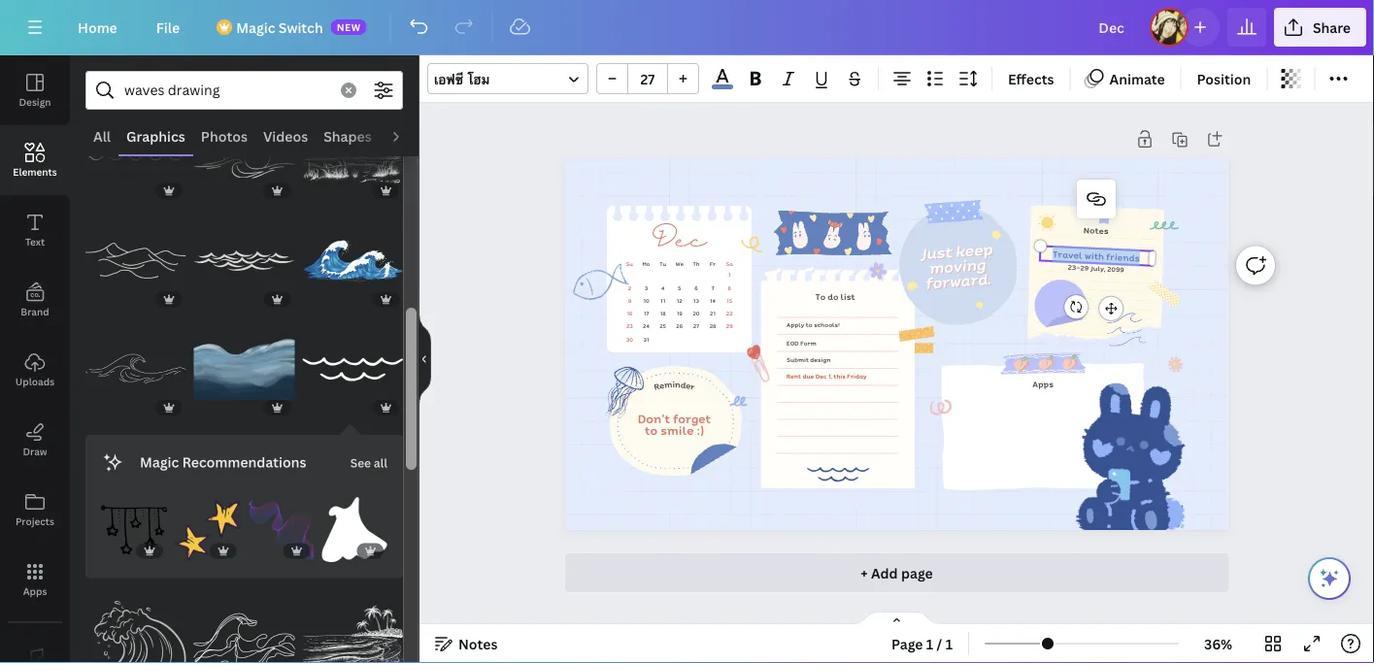 Task type: locate. For each thing, give the bounding box(es) containing it.
mo
[[643, 260, 651, 268]]

su
[[627, 260, 634, 268]]

0 vertical spatial 29
[[1081, 263, 1090, 273]]

magic for magic switch
[[236, 18, 275, 36]]

1 horizontal spatial dec
[[816, 372, 827, 381]]

0 horizontal spatial 1
[[729, 271, 731, 279]]

1 horizontal spatial magic
[[236, 18, 275, 36]]

to inside don't forget to smile :)
[[645, 422, 658, 440]]

0 vertical spatial notes
[[1084, 224, 1110, 237]]

– – number field
[[634, 69, 662, 88]]

1 vertical spatial dec
[[816, 372, 827, 381]]

1 horizontal spatial 29
[[1081, 263, 1090, 273]]

15
[[727, 297, 733, 305]]

4
[[662, 284, 665, 292]]

photos button
[[193, 118, 256, 154]]

travel with friends
[[1053, 247, 1141, 265]]

1 left /
[[927, 635, 934, 653]]

+ add page button
[[566, 554, 1229, 593]]

apps inside button
[[23, 585, 47, 598]]

th 13 27 6 20
[[693, 260, 700, 331]]

2099
[[1108, 264, 1125, 275]]

rent
[[787, 372, 802, 381]]

3
[[645, 284, 648, 292]]

0 horizontal spatial to
[[645, 422, 658, 440]]

r
[[690, 380, 697, 394]]

e right the n
[[685, 379, 693, 393]]

magic inside main menu bar
[[236, 18, 275, 36]]

1
[[729, 271, 731, 279], [927, 635, 934, 653], [946, 635, 953, 653]]

fish doodle line art. sea life decoration.hand drawn fish. fish chalk line art. image
[[569, 260, 631, 307]]

july,
[[1091, 263, 1107, 274]]

side panel tab list
[[0, 55, 70, 664]]

shapes
[[324, 127, 372, 145]]

1 vertical spatial magic
[[140, 453, 179, 472]]

31
[[644, 336, 650, 344]]

design
[[19, 95, 51, 108]]

su 9 23 2 16 30 mo
[[627, 260, 651, 344]]

+ add page
[[861, 564, 933, 582]]

animate
[[1110, 69, 1166, 88]]

1 vertical spatial notes
[[459, 635, 498, 653]]

page
[[892, 635, 924, 653]]

page 1 / 1
[[892, 635, 953, 653]]

smile
[[661, 422, 694, 440]]

notes inside button
[[459, 635, 498, 653]]

1 horizontal spatial e
[[685, 379, 693, 393]]

magic up "doodle hand drawn lineal illustration" image
[[140, 453, 179, 472]]

graphics button
[[119, 118, 193, 154]]

friends
[[1107, 250, 1141, 265]]

to right apply in the top of the page
[[806, 321, 813, 330]]

to left smile
[[645, 422, 658, 440]]

this
[[834, 372, 846, 381]]

forget
[[674, 410, 712, 428]]

dec up we
[[653, 225, 707, 257]]

to
[[806, 321, 813, 330], [645, 422, 658, 440]]

1 horizontal spatial apps
[[1033, 378, 1054, 390]]

0 horizontal spatial magic
[[140, 453, 179, 472]]

brand
[[21, 305, 49, 318]]

doodle hand drawn lineal illustration image
[[101, 497, 167, 563]]

stars decoration doodle image
[[175, 497, 240, 563]]

0 horizontal spatial dec
[[653, 225, 707, 257]]

main menu bar
[[0, 0, 1375, 55]]

shapes button
[[316, 118, 380, 154]]

0 vertical spatial magic
[[236, 18, 275, 36]]

0 vertical spatial to
[[806, 321, 813, 330]]

m
[[664, 378, 673, 391]]

23-
[[1068, 262, 1081, 273]]

do
[[828, 291, 839, 303]]

1 horizontal spatial notes
[[1084, 224, 1110, 237]]

sea waves  icon image
[[808, 468, 870, 482]]

Search elements search field
[[124, 72, 329, 109]]

1 down sa
[[729, 271, 731, 279]]

switch
[[279, 18, 323, 36]]

forward.
[[925, 267, 992, 294]]

draw button
[[0, 405, 70, 475]]

effects button
[[1001, 63, 1062, 94]]

1 vertical spatial apps
[[23, 585, 47, 598]]

29 left the 'july,'
[[1081, 263, 1090, 273]]

0 horizontal spatial notes
[[459, 635, 498, 653]]

form
[[801, 338, 817, 348]]

design
[[811, 355, 831, 364]]

20
[[693, 310, 700, 318]]

1 horizontal spatial to
[[806, 321, 813, 330]]

due
[[803, 372, 815, 381]]

โฮม
[[467, 69, 490, 88]]

29 down 22
[[727, 322, 733, 331]]

1 right /
[[946, 635, 953, 653]]

1 inside the sa 1 15 29 8 22
[[729, 271, 731, 279]]

1 horizontal spatial 1
[[927, 635, 934, 653]]

e left i
[[659, 379, 666, 392]]

13
[[694, 297, 700, 305]]

r e m i n d e r
[[653, 378, 697, 394]]

photos
[[201, 127, 248, 145]]

magic
[[236, 18, 275, 36], [140, 453, 179, 472]]

animate button
[[1079, 63, 1173, 94]]

d
[[680, 378, 687, 392]]

file button
[[141, 8, 195, 47]]

เอฟซี โฮม button
[[428, 63, 589, 94]]

1 vertical spatial to
[[645, 422, 658, 440]]

Design title text field
[[1084, 8, 1142, 47]]

36% button
[[1187, 629, 1250, 660]]

dec
[[653, 225, 707, 257], [816, 372, 827, 381]]

1 vertical spatial 29
[[727, 322, 733, 331]]

#5c82c2 image
[[712, 85, 733, 89], [712, 85, 733, 89]]

0 horizontal spatial 29
[[727, 322, 733, 331]]

home
[[78, 18, 117, 36]]

group
[[597, 63, 700, 94], [86, 102, 186, 203], [194, 102, 295, 203], [302, 102, 403, 203], [194, 199, 295, 311], [302, 199, 403, 311], [86, 211, 186, 311], [194, 307, 295, 420], [302, 307, 403, 420], [86, 319, 186, 420], [101, 486, 167, 563], [175, 486, 240, 563], [248, 486, 314, 563], [322, 486, 388, 563]]

th
[[693, 260, 700, 268]]

0 horizontal spatial apps
[[23, 585, 47, 598]]

เอฟซี
[[434, 69, 464, 88]]

recommendations
[[182, 453, 306, 472]]

audio button
[[380, 118, 434, 154]]

projects
[[16, 515, 54, 528]]

magic left switch
[[236, 18, 275, 36]]

24
[[643, 322, 650, 331]]

cute pastel hand drawn doodle line image
[[740, 231, 768, 258]]

keep
[[955, 237, 994, 263]]

dec left 1,
[[816, 372, 827, 381]]

notes
[[1084, 224, 1110, 237], [459, 635, 498, 653]]

22
[[727, 310, 733, 318]]



Task type: describe. For each thing, give the bounding box(es) containing it.
10 24 3 17 31
[[643, 284, 650, 344]]

+
[[861, 564, 868, 582]]

/
[[937, 635, 943, 653]]

5
[[678, 284, 682, 292]]

11
[[661, 297, 666, 305]]

to inside the apply to schools! eod form
[[806, 321, 813, 330]]

wave watercolor illustration image
[[194, 319, 295, 420]]

28
[[710, 322, 717, 331]]

random geometric lines image
[[248, 497, 314, 563]]

2 horizontal spatial 1
[[946, 635, 953, 653]]

21
[[711, 310, 716, 318]]

29 inside the sa 1 15 29 8 22
[[727, 322, 733, 331]]

with
[[1085, 249, 1105, 263]]

0 horizontal spatial e
[[659, 379, 666, 392]]

29 inside the 23-29 july, 2099
[[1081, 263, 1090, 273]]

don't forget to smile :)
[[639, 410, 712, 440]]

16
[[627, 310, 633, 318]]

list
[[841, 291, 856, 303]]

submit design rent due dec 1, this friday
[[787, 355, 867, 381]]

6
[[695, 284, 698, 292]]

Travel with friends text field
[[1041, 245, 1153, 267]]

moving
[[929, 253, 987, 279]]

14
[[710, 297, 716, 305]]

8
[[728, 284, 732, 292]]

1 for page
[[927, 635, 934, 653]]

to do list
[[816, 291, 856, 303]]

fr 14 28 7 21
[[710, 260, 717, 331]]

0 vertical spatial dec
[[653, 225, 707, 257]]

sea wave linear image
[[1108, 313, 1147, 346]]

audio
[[387, 127, 426, 145]]

magic for magic recommendations
[[140, 453, 179, 472]]

30
[[627, 336, 634, 344]]

graphics
[[126, 127, 185, 145]]

just
[[919, 240, 953, 265]]

canva assistant image
[[1318, 567, 1342, 591]]

i
[[673, 378, 676, 391]]

uploads
[[15, 375, 55, 388]]

19
[[677, 310, 683, 318]]

elements button
[[0, 125, 70, 195]]

submit
[[787, 355, 809, 364]]

27
[[694, 322, 700, 331]]

apply to schools! eod form
[[787, 321, 841, 348]]

videos
[[263, 127, 308, 145]]

1 for sa
[[729, 271, 731, 279]]

ocean waves. raging sea water wave, vintage storm waves and ripples tides hand drawn vector illustration image
[[302, 211, 403, 311]]

26
[[677, 322, 683, 331]]

position
[[1198, 69, 1252, 88]]

17
[[644, 310, 650, 318]]

1,
[[829, 372, 833, 381]]

file
[[156, 18, 180, 36]]

10
[[644, 297, 650, 305]]

we
[[676, 260, 684, 268]]

:)
[[697, 422, 705, 440]]

friday
[[848, 372, 867, 381]]

all button
[[86, 118, 119, 154]]

don't
[[639, 410, 671, 428]]

apps button
[[0, 545, 70, 615]]

page
[[902, 564, 933, 582]]

hide image
[[419, 313, 431, 406]]

videos button
[[256, 118, 316, 154]]

elements
[[13, 165, 57, 178]]

see all
[[350, 455, 388, 471]]

23-29 july, 2099
[[1068, 262, 1125, 275]]

schools!
[[815, 321, 841, 330]]

36%
[[1205, 635, 1233, 653]]

18
[[661, 310, 666, 318]]

magic recommendations
[[140, 453, 306, 472]]

tu
[[660, 260, 667, 268]]

all
[[93, 127, 111, 145]]

home link
[[62, 8, 133, 47]]

draw
[[23, 445, 47, 458]]

jellyfish doodle line art image
[[591, 363, 653, 424]]

design button
[[0, 55, 70, 125]]

magic switch
[[236, 18, 323, 36]]

apply
[[787, 321, 805, 330]]

projects button
[[0, 475, 70, 545]]

show pages image
[[851, 611, 944, 627]]

0 vertical spatial apps
[[1033, 378, 1054, 390]]

notes button
[[428, 629, 506, 660]]

to
[[816, 291, 826, 303]]

dec inside submit design rent due dec 1, this friday
[[816, 372, 827, 381]]

new
[[337, 20, 361, 34]]

just keep moving forward.
[[919, 237, 994, 294]]

n
[[675, 378, 681, 391]]

25
[[660, 322, 667, 331]]

tu 11 25 4 18 we 12 26 5 19
[[660, 260, 684, 331]]

23
[[627, 322, 633, 331]]

all
[[374, 455, 388, 471]]

sa
[[727, 260, 734, 268]]

share
[[1313, 18, 1351, 36]]



Task type: vqa. For each thing, say whether or not it's contained in the screenshot.
36%
yes



